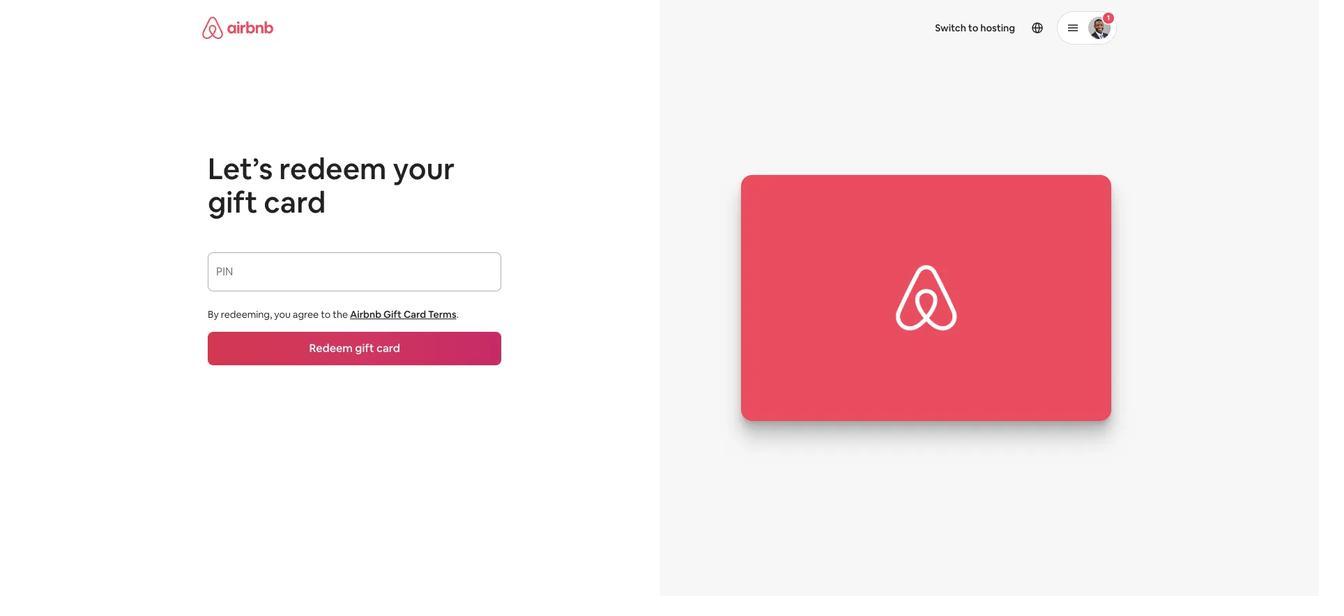 Task type: locate. For each thing, give the bounding box(es) containing it.
1 vertical spatial to
[[321, 308, 331, 320]]

redeeming,
[[221, 308, 272, 320]]

agree
[[293, 308, 319, 320]]

gift
[[383, 308, 402, 320]]

None text field
[[216, 270, 493, 284]]

to left the
[[321, 308, 331, 320]]

.
[[456, 308, 459, 320]]

the
[[333, 308, 348, 320]]

to inside profile element
[[968, 22, 978, 34]]

0 vertical spatial to
[[968, 22, 978, 34]]

0 horizontal spatial to
[[321, 308, 331, 320]]

redeem
[[279, 150, 387, 187]]

1 button
[[1057, 11, 1117, 45]]

example gift card image
[[741, 175, 1111, 421], [741, 175, 1111, 421]]

airbnb gift card terms link
[[350, 308, 456, 320]]

let's redeem your gift card
[[208, 150, 455, 221]]

switch
[[935, 22, 966, 34]]

1
[[1107, 13, 1110, 22]]

by
[[208, 308, 219, 320]]

to
[[968, 22, 978, 34], [321, 308, 331, 320]]

to right 'switch' at right
[[968, 22, 978, 34]]

1 horizontal spatial to
[[968, 22, 978, 34]]



Task type: vqa. For each thing, say whether or not it's contained in the screenshot.
the
yes



Task type: describe. For each thing, give the bounding box(es) containing it.
terms
[[428, 308, 456, 320]]

switch to hosting
[[935, 22, 1015, 34]]

airbnb
[[350, 308, 381, 320]]

you
[[274, 308, 291, 320]]

let's
[[208, 150, 273, 187]]

by redeeming, you agree to the airbnb gift card terms .
[[208, 308, 459, 320]]

card
[[404, 308, 426, 320]]

gift
[[208, 183, 258, 221]]

hosting
[[980, 22, 1015, 34]]

card
[[264, 183, 326, 221]]

switch to hosting link
[[927, 13, 1023, 43]]

your
[[393, 150, 455, 187]]

profile element
[[676, 0, 1117, 56]]



